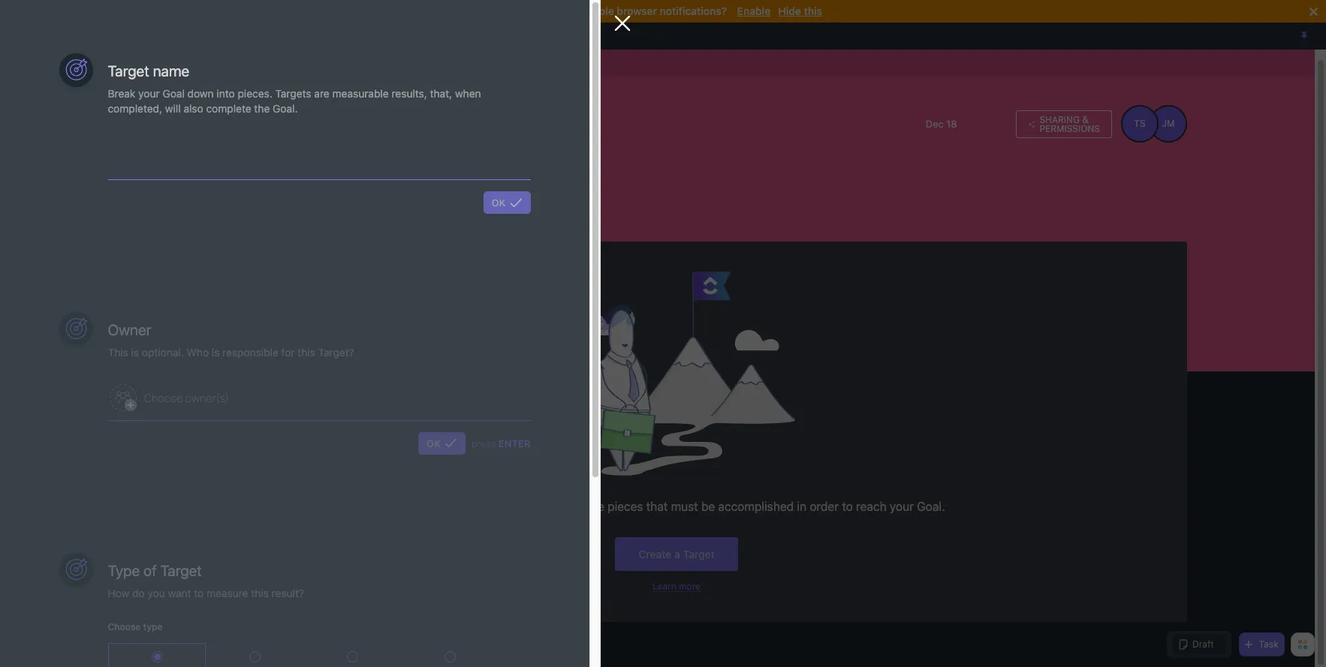 Task type: vqa. For each thing, say whether or not it's contained in the screenshot.
when
yes



Task type: describe. For each thing, give the bounding box(es) containing it.
press enter
[[472, 438, 531, 450]]

0 horizontal spatial ok
[[427, 438, 441, 450]]

the
[[254, 102, 270, 115]]

1 vertical spatial goal.
[[917, 500, 946, 514]]

choose for choose type
[[108, 622, 141, 634]]

your inside target name break your goal down into pieces. targets are measurable results, that, when completed, will also complete the goal.
[[138, 87, 160, 100]]

all goals link
[[166, 53, 226, 73]]

0 vertical spatial ok button
[[484, 192, 531, 214]]

enable
[[738, 5, 771, 17]]

type
[[108, 563, 140, 580]]

hide
[[779, 5, 802, 17]]

are inside target name break your goal down into pieces. targets are measurable results, that, when completed, will also complete the goal.
[[314, 87, 330, 100]]

accomplished
[[719, 500, 794, 514]]

learn more
[[653, 582, 701, 593]]

of
[[144, 563, 157, 580]]

down
[[188, 87, 214, 100]]

all
[[296, 113, 314, 134]]

lose
[[253, 113, 292, 134]]

choose type
[[108, 622, 163, 634]]

targets inside target name break your goal down into pieces. targets are measurable results, that, when completed, will also complete the goal.
[[275, 87, 312, 100]]

sharing & permissions
[[1040, 114, 1101, 134]]

will
[[165, 102, 181, 115]]

learn
[[653, 582, 677, 593]]

enter
[[499, 438, 531, 450]]

enable
[[581, 5, 614, 17]]

1 horizontal spatial measurable
[[541, 500, 605, 514]]

target name break your goal down into pieces. targets are measurable results, that, when completed, will also complete the goal.
[[108, 62, 481, 115]]

in
[[798, 500, 807, 514]]

permissions
[[1040, 123, 1101, 134]]

more
[[679, 582, 701, 593]]

that
[[647, 500, 668, 514]]

1 vertical spatial targets
[[408, 500, 449, 514]]



Task type: locate. For each thing, give the bounding box(es) containing it.
results,
[[392, 87, 427, 100]]

want
[[542, 5, 566, 17]]

0 vertical spatial ok
[[492, 197, 506, 209]]

dialog
[[0, 0, 631, 668]]

notifications?
[[660, 5, 727, 17]]

measurable right 'and'
[[541, 500, 605, 514]]

0 horizontal spatial choose
[[108, 622, 141, 634]]

do
[[504, 5, 518, 17]]

be
[[702, 500, 715, 514]]

and
[[518, 500, 538, 514]]

0 vertical spatial your
[[138, 87, 160, 100]]

choose
[[144, 391, 183, 405], [108, 622, 141, 634]]

0 horizontal spatial are
[[314, 87, 330, 100]]

your
[[138, 87, 160, 100], [890, 500, 914, 514]]

dialog containing target name
[[0, 0, 631, 668]]

are left specific
[[452, 500, 469, 514]]

order
[[810, 500, 839, 514]]

goal.
[[273, 102, 298, 115], [917, 500, 946, 514]]

targets
[[275, 87, 312, 100], [408, 500, 449, 514]]

1 vertical spatial target
[[160, 563, 202, 580]]

goal. right reach
[[917, 500, 946, 514]]

1 vertical spatial are
[[452, 500, 469, 514]]

None text field
[[108, 138, 531, 180]]

1 vertical spatial ok
[[427, 438, 441, 450]]

1 horizontal spatial target
[[160, 563, 202, 580]]

1 vertical spatial choose
[[108, 622, 141, 634]]

1 horizontal spatial ok button
[[484, 192, 531, 214]]

ok
[[492, 197, 506, 209], [427, 438, 441, 450]]

0 horizontal spatial goal.
[[273, 102, 298, 115]]

choose for choose owner(s)
[[144, 391, 183, 405]]

sharing
[[1040, 114, 1080, 125]]

pieces
[[608, 500, 644, 514]]

owner(s)
[[185, 391, 229, 405]]

this
[[804, 5, 823, 17]]

are up lose all my money
[[314, 87, 330, 100]]

choose left owner(s)
[[144, 391, 183, 405]]

do you want to enable browser notifications? enable hide this
[[504, 5, 823, 17]]

goal
[[163, 87, 185, 100]]

choose left type
[[108, 622, 141, 634]]

money
[[347, 113, 402, 134]]

specific
[[472, 500, 515, 514]]

your right reach
[[890, 500, 914, 514]]

complete
[[206, 102, 251, 115]]

owner
[[108, 322, 151, 339]]

into
[[217, 87, 235, 100]]

type of target
[[108, 563, 202, 580]]

1 horizontal spatial to
[[843, 500, 853, 514]]

0 vertical spatial choose
[[144, 391, 183, 405]]

type
[[143, 622, 163, 634]]

that,
[[430, 87, 452, 100]]

measurable up money
[[333, 87, 389, 100]]

to
[[568, 5, 578, 17], [843, 500, 853, 514]]

target up break
[[108, 62, 149, 80]]

&
[[1083, 114, 1089, 125]]

goal. inside target name break your goal down into pieces. targets are measurable results, that, when completed, will also complete the goal.
[[273, 102, 298, 115]]

all goals
[[185, 57, 222, 68]]

0 horizontal spatial ok button
[[419, 433, 466, 455]]

choose owner(s)
[[144, 391, 229, 405]]

0 vertical spatial goal.
[[273, 102, 298, 115]]

ok button
[[484, 192, 531, 214], [419, 433, 466, 455]]

0 vertical spatial target
[[108, 62, 149, 80]]

1 horizontal spatial targets
[[408, 500, 449, 514]]

1 vertical spatial measurable
[[541, 500, 605, 514]]

learn more link
[[653, 582, 701, 593]]

measurable inside target name break your goal down into pieces. targets are measurable results, that, when completed, will also complete the goal.
[[333, 87, 389, 100]]

0 vertical spatial targets
[[275, 87, 312, 100]]

create a target
[[639, 548, 715, 561]]

when
[[455, 87, 481, 100]]

lose all my money
[[253, 113, 406, 134]]

0 horizontal spatial target
[[108, 62, 149, 80]]

1 vertical spatial your
[[890, 500, 914, 514]]

browser
[[617, 5, 657, 17]]

targets up all
[[275, 87, 312, 100]]

target inside target name break your goal down into pieces. targets are measurable results, that, when completed, will also complete the goal.
[[108, 62, 149, 80]]

1 horizontal spatial goal.
[[917, 500, 946, 514]]

pieces.
[[238, 87, 273, 100]]

to right want
[[568, 5, 578, 17]]

1 horizontal spatial choose
[[144, 391, 183, 405]]

your up the completed,
[[138, 87, 160, 100]]

targets left specific
[[408, 500, 449, 514]]

0 vertical spatial to
[[568, 5, 578, 17]]

1 horizontal spatial are
[[452, 500, 469, 514]]

name
[[153, 62, 190, 80]]

you
[[521, 5, 539, 17]]

also
[[184, 102, 203, 115]]

1 horizontal spatial ok
[[492, 197, 506, 209]]

targets are specific and measurable pieces that must be accomplished in order to reach your goal.
[[408, 500, 946, 514]]

0 horizontal spatial measurable
[[333, 87, 389, 100]]

target right 'of'
[[160, 563, 202, 580]]

1 vertical spatial ok button
[[419, 433, 466, 455]]

goal. right the
[[273, 102, 298, 115]]

0 horizontal spatial to
[[568, 5, 578, 17]]

0 vertical spatial measurable
[[333, 87, 389, 100]]

break
[[108, 87, 136, 100]]

are
[[314, 87, 330, 100], [452, 500, 469, 514]]

0 vertical spatial are
[[314, 87, 330, 100]]

1 vertical spatial to
[[843, 500, 853, 514]]

completed,
[[108, 102, 162, 115]]

press
[[472, 438, 496, 450]]

must
[[671, 500, 699, 514]]

0 horizontal spatial your
[[138, 87, 160, 100]]

target
[[108, 62, 149, 80], [160, 563, 202, 580]]

measurable
[[333, 87, 389, 100], [541, 500, 605, 514]]

my
[[318, 113, 343, 134]]

task
[[1260, 639, 1280, 651]]

reach
[[857, 500, 887, 514]]

0 horizontal spatial targets
[[275, 87, 312, 100]]

to right order
[[843, 500, 853, 514]]

1 horizontal spatial your
[[890, 500, 914, 514]]



